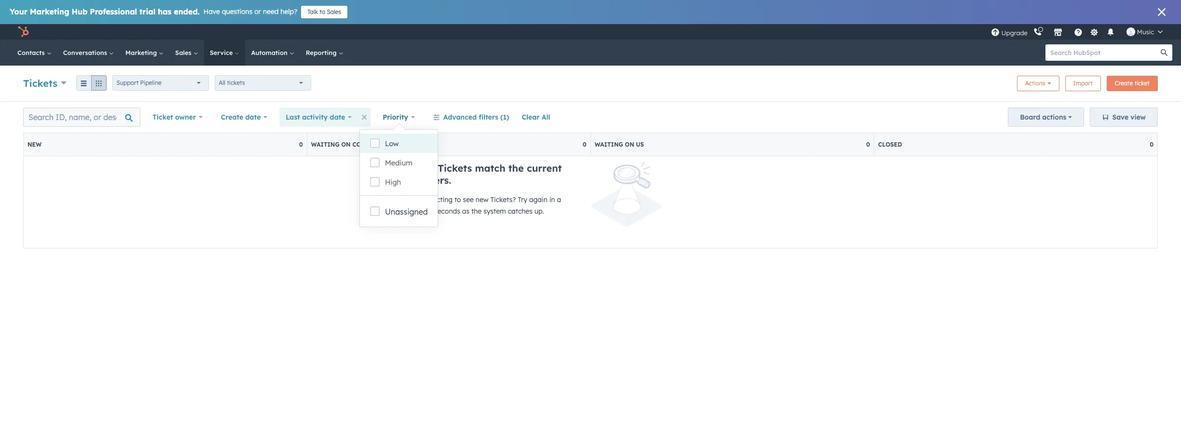 Task type: vqa. For each thing, say whether or not it's contained in the screenshot.
Call inside the 'banner'
no



Task type: locate. For each thing, give the bounding box(es) containing it.
3 0 from the left
[[867, 141, 871, 148]]

1 vertical spatial to
[[455, 196, 461, 204]]

0 horizontal spatial waiting
[[311, 141, 340, 148]]

marketing up "support pipeline"
[[125, 49, 159, 56]]

all left tickets
[[219, 79, 225, 86]]

date
[[246, 113, 261, 122], [330, 113, 345, 122]]

0
[[299, 141, 303, 148], [583, 141, 587, 148], [867, 141, 871, 148], [1151, 141, 1154, 148]]

tickets down contacts link
[[23, 77, 57, 89]]

2 waiting from the left
[[595, 141, 624, 148]]

4 0 from the left
[[1151, 141, 1154, 148]]

date right "activity"
[[330, 113, 345, 122]]

1 on from the left
[[342, 141, 351, 148]]

create ticket
[[1116, 80, 1150, 87]]

1 horizontal spatial waiting
[[595, 141, 624, 148]]

current
[[527, 162, 562, 174]]

save
[[1113, 113, 1129, 122]]

last
[[286, 113, 300, 122]]

1 vertical spatial all
[[542, 113, 551, 122]]

1 waiting from the left
[[311, 141, 340, 148]]

search image
[[1162, 49, 1168, 56]]

0 left waiting on us
[[583, 141, 587, 148]]

all inside popup button
[[219, 79, 225, 86]]

tickets right no at the top
[[438, 162, 472, 174]]

tickets button
[[23, 76, 66, 90]]

import
[[1074, 80, 1093, 87]]

tickets
[[23, 77, 57, 89], [438, 162, 472, 174]]

filters
[[479, 113, 499, 122]]

0 horizontal spatial to
[[320, 8, 325, 15]]

0 horizontal spatial sales
[[175, 49, 193, 56]]

1 horizontal spatial date
[[330, 113, 345, 122]]

unassigned
[[385, 207, 428, 217]]

on left us
[[625, 141, 635, 148]]

0 left closed
[[867, 141, 871, 148]]

to right talk
[[320, 8, 325, 15]]

close image
[[1159, 8, 1166, 16]]

few
[[421, 207, 433, 216]]

0 vertical spatial create
[[1116, 80, 1134, 87]]

up.
[[535, 207, 545, 216]]

us
[[636, 141, 644, 148]]

actions
[[1026, 80, 1046, 87]]

low
[[385, 139, 399, 148]]

ticket owner
[[153, 113, 196, 122]]

actions
[[1043, 113, 1067, 122]]

on for contact
[[342, 141, 351, 148]]

talk
[[308, 8, 318, 15]]

0 vertical spatial to
[[320, 8, 325, 15]]

0 for waiting on us
[[867, 141, 871, 148]]

0 for waiting on contact
[[583, 141, 587, 148]]

create for create date
[[221, 113, 243, 122]]

last activity date
[[286, 113, 345, 122]]

group
[[76, 75, 106, 91]]

0 horizontal spatial tickets
[[23, 77, 57, 89]]

marketing inside "marketing" link
[[125, 49, 159, 56]]

on
[[342, 141, 351, 148], [625, 141, 635, 148]]

advanced filters (1) button
[[427, 108, 516, 127]]

support
[[117, 79, 139, 86]]

ticket
[[153, 113, 173, 122]]

Search HubSpot search field
[[1046, 44, 1164, 61]]

tickets banner
[[23, 73, 1159, 92]]

1 vertical spatial sales
[[175, 49, 193, 56]]

to inside expecting to see new tickets? try again in a few seconds as the system catches up.
[[455, 196, 461, 204]]

waiting for waiting on us
[[595, 141, 624, 148]]

1 horizontal spatial on
[[625, 141, 635, 148]]

music button
[[1121, 24, 1169, 40]]

2 on from the left
[[625, 141, 635, 148]]

all
[[219, 79, 225, 86], [542, 113, 551, 122]]

sales
[[327, 8, 341, 15], [175, 49, 193, 56]]

calling icon button
[[1030, 26, 1047, 38]]

the right as
[[472, 207, 482, 216]]

0 vertical spatial the
[[509, 162, 524, 174]]

1 vertical spatial tickets
[[438, 162, 472, 174]]

marketing left the hub
[[30, 7, 69, 16]]

1 horizontal spatial tickets
[[438, 162, 472, 174]]

create left "ticket"
[[1116, 80, 1134, 87]]

priority
[[383, 113, 408, 122]]

create down all tickets
[[221, 113, 243, 122]]

0 horizontal spatial the
[[472, 207, 482, 216]]

the
[[509, 162, 524, 174], [472, 207, 482, 216]]

activity
[[302, 113, 328, 122]]

create
[[1116, 80, 1134, 87], [221, 113, 243, 122]]

hubspot link
[[12, 26, 36, 38]]

the inside expecting to see new tickets? try again in a few seconds as the system catches up.
[[472, 207, 482, 216]]

1 horizontal spatial all
[[542, 113, 551, 122]]

0 vertical spatial tickets
[[23, 77, 57, 89]]

on left contact
[[342, 141, 351, 148]]

seconds
[[434, 207, 460, 216]]

last activity date button
[[280, 108, 358, 127]]

medium
[[385, 158, 413, 168]]

create inside create date popup button
[[221, 113, 243, 122]]

help button
[[1071, 24, 1087, 40]]

help?
[[281, 7, 297, 16]]

1 horizontal spatial sales
[[327, 8, 341, 15]]

1 horizontal spatial create
[[1116, 80, 1134, 87]]

create date
[[221, 113, 261, 122]]

to inside button
[[320, 8, 325, 15]]

sales inside 'link'
[[175, 49, 193, 56]]

all right "clear"
[[542, 113, 551, 122]]

1 date from the left
[[246, 113, 261, 122]]

0 vertical spatial sales
[[327, 8, 341, 15]]

0 for closed
[[1151, 141, 1154, 148]]

1 horizontal spatial the
[[509, 162, 524, 174]]

waiting left us
[[595, 141, 624, 148]]

2 date from the left
[[330, 113, 345, 122]]

filters.
[[421, 174, 451, 186]]

calling icon image
[[1034, 28, 1043, 37]]

music
[[1138, 28, 1155, 36]]

tickets inside no tickets match the current filters.
[[438, 162, 472, 174]]

1 horizontal spatial to
[[455, 196, 461, 204]]

service link
[[204, 40, 245, 66]]

waiting
[[311, 141, 340, 148], [595, 141, 624, 148]]

date inside last activity date popup button
[[330, 113, 345, 122]]

save view button
[[1091, 108, 1159, 127]]

0 horizontal spatial create
[[221, 113, 243, 122]]

create for create ticket
[[1116, 80, 1134, 87]]

settings image
[[1091, 28, 1099, 37]]

to left see
[[455, 196, 461, 204]]

0 vertical spatial all
[[219, 79, 225, 86]]

1 vertical spatial create
[[221, 113, 243, 122]]

create inside create ticket button
[[1116, 80, 1134, 87]]

1 vertical spatial the
[[472, 207, 482, 216]]

closed
[[879, 141, 903, 148]]

0 down save view button
[[1151, 141, 1154, 148]]

2 0 from the left
[[583, 141, 587, 148]]

all tickets button
[[215, 75, 311, 91]]

sales right talk
[[327, 8, 341, 15]]

in
[[550, 196, 555, 204]]

menu
[[991, 24, 1170, 40]]

the right match
[[509, 162, 524, 174]]

1 0 from the left
[[299, 141, 303, 148]]

0 horizontal spatial marketing
[[30, 7, 69, 16]]

0 horizontal spatial date
[[246, 113, 261, 122]]

1 horizontal spatial marketing
[[125, 49, 159, 56]]

system
[[484, 207, 506, 216]]

date down all tickets popup button
[[246, 113, 261, 122]]

catches
[[508, 207, 533, 216]]

0 horizontal spatial on
[[342, 141, 351, 148]]

hubspot image
[[17, 26, 29, 38]]

waiting on contact
[[311, 141, 381, 148]]

0 horizontal spatial all
[[219, 79, 225, 86]]

actions button
[[1018, 76, 1060, 91]]

0 down last
[[299, 141, 303, 148]]

new
[[476, 196, 489, 204]]

have
[[204, 7, 220, 16]]

talk to sales
[[308, 8, 341, 15]]

to
[[320, 8, 325, 15], [455, 196, 461, 204]]

1 vertical spatial marketing
[[125, 49, 159, 56]]

waiting down last activity date popup button
[[311, 141, 340, 148]]

board
[[1021, 113, 1041, 122]]

waiting for waiting on contact
[[311, 141, 340, 148]]

no
[[421, 162, 435, 174]]

sales left service
[[175, 49, 193, 56]]

list box
[[360, 130, 438, 196]]



Task type: describe. For each thing, give the bounding box(es) containing it.
advanced filters (1)
[[444, 113, 510, 122]]

all inside button
[[542, 113, 551, 122]]

support pipeline
[[117, 79, 162, 86]]

or
[[255, 7, 261, 16]]

list box containing low
[[360, 130, 438, 196]]

support pipeline button
[[112, 75, 209, 91]]

owner
[[175, 113, 196, 122]]

pipeline
[[140, 79, 162, 86]]

tickets
[[227, 79, 245, 86]]

has
[[158, 7, 172, 16]]

talk to sales button
[[301, 6, 348, 18]]

new
[[28, 141, 42, 148]]

need
[[263, 7, 279, 16]]

menu containing music
[[991, 24, 1170, 40]]

automation link
[[245, 40, 300, 66]]

contact
[[353, 141, 381, 148]]

conversations
[[63, 49, 109, 56]]

clear
[[522, 113, 540, 122]]

Search ID, name, or description search field
[[23, 108, 140, 127]]

service
[[210, 49, 235, 56]]

notifications button
[[1103, 24, 1119, 40]]

match
[[475, 162, 506, 174]]

search button
[[1157, 44, 1173, 61]]

no tickets match the current filters.
[[421, 162, 562, 186]]

date inside create date popup button
[[246, 113, 261, 122]]

board actions
[[1021, 113, 1067, 122]]

ended.
[[174, 7, 200, 16]]

contacts
[[17, 49, 47, 56]]

priority button
[[377, 108, 421, 127]]

tickets?
[[491, 196, 516, 204]]

professional
[[90, 7, 137, 16]]

the inside no tickets match the current filters.
[[509, 162, 524, 174]]

to for talk
[[320, 8, 325, 15]]

ticket owner button
[[146, 108, 209, 127]]

marketplaces image
[[1054, 28, 1063, 37]]

create date button
[[215, 108, 274, 127]]

expecting
[[421, 196, 453, 204]]

(1)
[[501, 113, 510, 122]]

sales link
[[169, 40, 204, 66]]

high
[[385, 178, 401, 187]]

board actions button
[[1009, 108, 1085, 127]]

settings link
[[1089, 27, 1101, 37]]

questions
[[222, 7, 253, 16]]

again
[[530, 196, 548, 204]]

0 vertical spatial marketing
[[30, 7, 69, 16]]

reporting
[[306, 49, 339, 56]]

see
[[463, 196, 474, 204]]

conversations link
[[57, 40, 120, 66]]

advanced
[[444, 113, 477, 122]]

to for expecting
[[455, 196, 461, 204]]

greg robinson image
[[1127, 28, 1136, 36]]

marketplaces button
[[1049, 24, 1069, 40]]

waiting on us
[[595, 141, 644, 148]]

all tickets
[[219, 79, 245, 86]]

clear all button
[[516, 108, 557, 127]]

sales inside button
[[327, 8, 341, 15]]

as
[[462, 207, 470, 216]]

a
[[557, 196, 561, 204]]

0 for new
[[299, 141, 303, 148]]

trial
[[140, 7, 156, 16]]

your marketing hub professional trial has ended. have questions or need help?
[[10, 7, 297, 16]]

upgrade
[[1002, 29, 1028, 36]]

hub
[[72, 7, 88, 16]]

automation
[[251, 49, 290, 56]]

view
[[1131, 113, 1147, 122]]

clear all
[[522, 113, 551, 122]]

ticket
[[1135, 80, 1150, 87]]

group inside tickets 'banner'
[[76, 75, 106, 91]]

create ticket button
[[1107, 76, 1159, 91]]

expecting to see new tickets? try again in a few seconds as the system catches up.
[[421, 196, 561, 216]]

try
[[518, 196, 528, 204]]

upgrade image
[[992, 28, 1000, 37]]

contacts link
[[12, 40, 57, 66]]

reporting link
[[300, 40, 349, 66]]

tickets inside popup button
[[23, 77, 57, 89]]

help image
[[1075, 28, 1083, 37]]

on for us
[[625, 141, 635, 148]]

notifications image
[[1107, 28, 1116, 37]]

marketing link
[[120, 40, 169, 66]]

save view
[[1113, 113, 1147, 122]]



